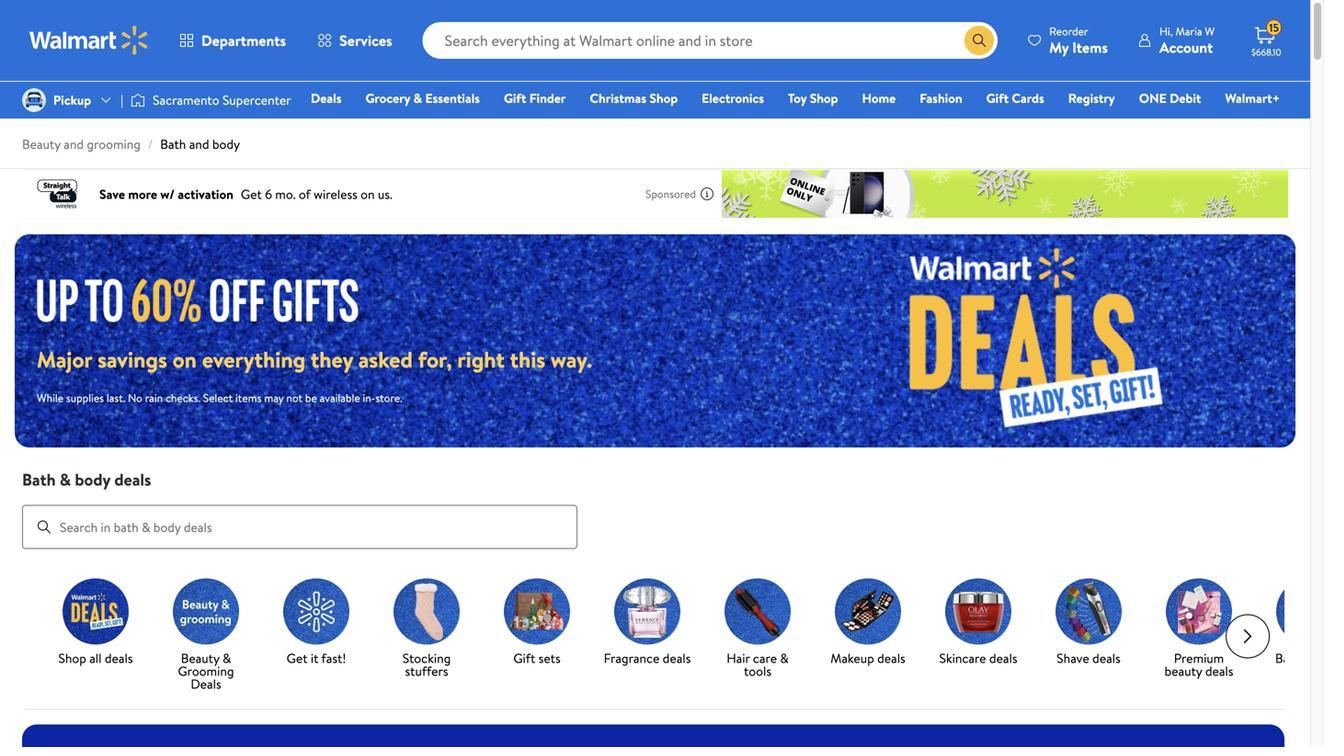 Task type: vqa. For each thing, say whether or not it's contained in the screenshot.
Skincare deals image
yes



Task type: locate. For each thing, give the bounding box(es) containing it.
& down while
[[60, 469, 71, 492]]

w
[[1205, 23, 1215, 39]]

beauty and grooming / bath and body
[[22, 135, 240, 153]]

1 horizontal spatial and
[[189, 135, 209, 153]]

0 horizontal spatial body
[[75, 469, 110, 492]]

last.
[[107, 390, 125, 406]]

& inside the hair care & tools
[[780, 650, 789, 668]]

grooming
[[87, 135, 141, 153]]

walmart+
[[1225, 89, 1280, 107]]

shop all deals link
[[48, 579, 143, 669]]

deals right makeup
[[877, 650, 906, 668]]

shop inside christmas shop link
[[650, 89, 678, 107]]

Bath & body deals search field
[[0, 469, 1311, 550]]

& left bo on the right
[[1304, 650, 1313, 668]]

beauty inside beauty & grooming deals
[[181, 650, 219, 668]]

supplies
[[66, 390, 104, 406]]

gift sets link
[[489, 579, 585, 669]]

care
[[753, 650, 777, 668]]

stocking stuffers image
[[394, 579, 460, 645]]

deals inside deals link
[[311, 89, 342, 107]]

& inside search field
[[60, 469, 71, 492]]

0 vertical spatial bath
[[160, 135, 186, 153]]

makeup
[[831, 650, 874, 668]]

0 vertical spatial body
[[212, 135, 240, 153]]

electronics link
[[694, 88, 773, 108]]

bath for bath & body deals
[[22, 469, 56, 492]]

& down 'beauty & grooming deals' image
[[223, 650, 231, 668]]

gift left cards
[[986, 89, 1009, 107]]

bath up search icon at the bottom left of the page
[[22, 469, 56, 492]]

select
[[203, 390, 233, 406]]

gift cards
[[986, 89, 1045, 107]]

& inside bath & bo
[[1304, 650, 1313, 668]]

and
[[64, 135, 84, 153], [189, 135, 209, 153]]

deals inside the premium beauty deals
[[1206, 663, 1234, 681]]

rain
[[145, 390, 163, 406]]

christmas shop
[[590, 89, 678, 107]]

deals right fragrance
[[663, 650, 691, 668]]

reorder my items
[[1049, 23, 1108, 57]]

departments button
[[164, 18, 302, 63]]

beauty & grooming deals image
[[173, 579, 239, 645]]

1 and from the left
[[64, 135, 84, 153]]

beauty down pickup
[[22, 135, 61, 153]]

1 horizontal spatial beauty
[[181, 650, 219, 668]]

available
[[320, 390, 360, 406]]

gift sets
[[513, 650, 561, 668]]

stocking
[[403, 650, 451, 668]]

deals
[[114, 469, 151, 492], [105, 650, 133, 668], [663, 650, 691, 668], [877, 650, 906, 668], [989, 650, 1018, 668], [1093, 650, 1121, 668], [1206, 663, 1234, 681]]

shave deals image
[[1056, 579, 1122, 645]]

essentials
[[425, 89, 480, 107]]

&
[[414, 89, 422, 107], [60, 469, 71, 492], [223, 650, 231, 668], [780, 650, 789, 668], [1304, 650, 1313, 668]]

right
[[457, 344, 505, 375]]

asked
[[358, 344, 413, 375]]

& for bath & bo
[[1304, 650, 1313, 668]]

2 vertical spatial bath
[[1276, 650, 1301, 668]]

home
[[862, 89, 896, 107]]

deals down 'beauty & grooming deals' image
[[191, 676, 221, 693]]

0 vertical spatial beauty
[[22, 135, 61, 153]]

walmart black friday deals for days image
[[795, 235, 1296, 448], [37, 276, 375, 322]]

& inside beauty & grooming deals
[[223, 650, 231, 668]]

shop inside toy shop link
[[810, 89, 838, 107]]

skincare deals image
[[945, 579, 1012, 645]]

body down 'sacramento supercenter'
[[212, 135, 240, 153]]

1 vertical spatial bath
[[22, 469, 56, 492]]

shop all deals image
[[63, 579, 129, 645]]

all
[[89, 650, 102, 668]]

premium beauty deals link
[[1151, 579, 1247, 682]]

shop right "christmas"
[[650, 89, 678, 107]]

registry
[[1068, 89, 1115, 107]]

1 vertical spatial body
[[75, 469, 110, 492]]

while supplies last. no rain checks. select items may not be available in-store.
[[37, 390, 402, 406]]

checks.
[[166, 390, 200, 406]]

deals right 'all'
[[105, 650, 133, 668]]

toy shop
[[788, 89, 838, 107]]

& for bath & body deals
[[60, 469, 71, 492]]

beauty and grooming link
[[22, 135, 141, 153]]

0 horizontal spatial and
[[64, 135, 84, 153]]

1 vertical spatial deals
[[191, 676, 221, 693]]

& right the care
[[780, 650, 789, 668]]

Search in bath & body deals search field
[[22, 505, 578, 550]]

get
[[287, 650, 308, 668]]

0 horizontal spatial deals
[[191, 676, 221, 693]]

deals inside search field
[[114, 469, 151, 492]]

no
[[128, 390, 142, 406]]

& for grocery & essentials
[[414, 89, 422, 107]]

0 horizontal spatial beauty
[[22, 135, 61, 153]]

1 vertical spatial beauty
[[181, 650, 219, 668]]

 image
[[22, 88, 46, 112]]

& right grocery
[[414, 89, 422, 107]]

bath right /
[[160, 135, 186, 153]]

deals right beauty
[[1206, 663, 1234, 681]]

registry link
[[1060, 88, 1124, 108]]

deals down no
[[114, 469, 151, 492]]

bath left bo on the right
[[1276, 650, 1301, 668]]

bath inside search field
[[22, 469, 56, 492]]

fast!
[[321, 650, 346, 668]]

0 horizontal spatial walmart black friday deals for days image
[[37, 276, 375, 322]]

body inside search field
[[75, 469, 110, 492]]

shop
[[650, 89, 678, 107], [810, 89, 838, 107], [58, 650, 86, 668]]

sponsored
[[646, 186, 696, 202]]

gift left finder
[[504, 89, 526, 107]]

gift sets image
[[504, 579, 570, 645]]

0 vertical spatial deals
[[311, 89, 342, 107]]

shop right toy
[[810, 89, 838, 107]]

walmart+ link
[[1217, 88, 1289, 108]]

1 horizontal spatial deals
[[311, 89, 342, 107]]

beauty for beauty and grooming / bath and body
[[22, 135, 61, 153]]

1 horizontal spatial bath
[[160, 135, 186, 153]]

body down supplies
[[75, 469, 110, 492]]

 image
[[131, 91, 145, 109]]

get it fast! image
[[283, 579, 349, 645]]

hair care & tools image
[[725, 579, 791, 645]]

deals
[[311, 89, 342, 107], [191, 676, 221, 693]]

|
[[121, 91, 123, 109]]

account
[[1160, 37, 1213, 57]]

reorder
[[1049, 23, 1089, 39]]

bath inside bath & bo
[[1276, 650, 1301, 668]]

Search search field
[[423, 22, 998, 59]]

everything
[[202, 344, 306, 375]]

premium beauty deals
[[1165, 650, 1234, 681]]

beauty
[[1165, 663, 1202, 681]]

supercenter
[[223, 91, 291, 109]]

deals right skincare
[[989, 650, 1018, 668]]

gift left sets
[[513, 650, 536, 668]]

0 horizontal spatial shop
[[58, 650, 86, 668]]

gift for gift finder
[[504, 89, 526, 107]]

and left grooming
[[64, 135, 84, 153]]

bath & body deals image
[[1277, 579, 1324, 645]]

2 horizontal spatial bath
[[1276, 650, 1301, 668]]

hi,
[[1160, 23, 1173, 39]]

search icon image
[[972, 33, 987, 48]]

bath & body deals
[[22, 469, 151, 492]]

maria
[[1176, 23, 1203, 39]]

shop left 'all'
[[58, 650, 86, 668]]

departments
[[201, 30, 286, 51]]

beauty down 'beauty & grooming deals' image
[[181, 650, 219, 668]]

deals left grocery
[[311, 89, 342, 107]]

and down sacramento
[[189, 135, 209, 153]]

items
[[1072, 37, 1108, 57]]

1 horizontal spatial shop
[[650, 89, 678, 107]]

fragrance
[[604, 650, 660, 668]]

sacramento
[[153, 91, 219, 109]]

2 horizontal spatial shop
[[810, 89, 838, 107]]

gift finder
[[504, 89, 566, 107]]

0 horizontal spatial bath
[[22, 469, 56, 492]]

hair care & tools
[[727, 650, 789, 681]]

bath
[[160, 135, 186, 153], [22, 469, 56, 492], [1276, 650, 1301, 668]]

major
[[37, 344, 92, 375]]

grocery & essentials link
[[357, 88, 488, 108]]



Task type: describe. For each thing, give the bounding box(es) containing it.
gift for gift cards
[[986, 89, 1009, 107]]

deals link
[[303, 88, 350, 108]]

finder
[[530, 89, 566, 107]]

store.
[[375, 390, 402, 406]]

fashion
[[920, 89, 963, 107]]

sets
[[539, 650, 561, 668]]

christmas shop link
[[582, 88, 686, 108]]

Walmart Site-Wide search field
[[423, 22, 998, 59]]

walmart image
[[29, 26, 149, 55]]

fragrance deals link
[[600, 579, 695, 669]]

shop all deals
[[58, 650, 133, 668]]

skincare deals link
[[931, 579, 1026, 669]]

may
[[264, 390, 284, 406]]

search image
[[37, 520, 52, 535]]

my
[[1049, 37, 1069, 57]]

makeup deals
[[831, 650, 906, 668]]

grocery
[[366, 89, 410, 107]]

stocking stuffers
[[403, 650, 451, 681]]

toy shop link
[[780, 88, 847, 108]]

premium
[[1174, 650, 1224, 668]]

bath & bo
[[1276, 650, 1324, 681]]

way.
[[551, 344, 592, 375]]

gift finder link
[[496, 88, 574, 108]]

one
[[1139, 89, 1167, 107]]

makeup deals image
[[835, 579, 901, 645]]

grocery & essentials
[[366, 89, 480, 107]]

pickup
[[53, 91, 91, 109]]

deals inside beauty & grooming deals
[[191, 676, 221, 693]]

stuffers
[[405, 663, 448, 681]]

christmas
[[590, 89, 647, 107]]

$668.10
[[1252, 46, 1282, 58]]

hair care & tools link
[[710, 579, 806, 682]]

/
[[148, 135, 153, 153]]

shop inside shop all deals link
[[58, 650, 86, 668]]

skincare deals
[[939, 650, 1018, 668]]

shop for christmas shop
[[650, 89, 678, 107]]

items
[[235, 390, 262, 406]]

1 horizontal spatial body
[[212, 135, 240, 153]]

major savings on everything they asked for, right this way.
[[37, 344, 592, 375]]

gift cards link
[[978, 88, 1053, 108]]

on
[[173, 344, 197, 375]]

be
[[305, 390, 317, 406]]

while
[[37, 390, 64, 406]]

in-
[[363, 390, 375, 406]]

toy
[[788, 89, 807, 107]]

home link
[[854, 88, 904, 108]]

bath for bath & bo
[[1276, 650, 1301, 668]]

next slide for chipmodulewithimages list image
[[1226, 615, 1270, 659]]

shave
[[1057, 650, 1090, 668]]

hi, maria w account
[[1160, 23, 1215, 57]]

fashion link
[[912, 88, 971, 108]]

fragrance deals image
[[614, 579, 681, 645]]

beauty & grooming deals
[[178, 650, 234, 693]]

shop for toy shop
[[810, 89, 838, 107]]

this
[[510, 344, 546, 375]]

it
[[311, 650, 319, 668]]

cards
[[1012, 89, 1045, 107]]

grooming
[[178, 663, 234, 681]]

& for beauty & grooming deals
[[223, 650, 231, 668]]

shave deals link
[[1041, 579, 1137, 669]]

stocking stuffers link
[[379, 579, 475, 682]]

one debit
[[1139, 89, 1201, 107]]

1 horizontal spatial walmart black friday deals for days image
[[795, 235, 1296, 448]]

get it fast! link
[[269, 579, 364, 669]]

deals right shave
[[1093, 650, 1121, 668]]

services
[[339, 30, 392, 51]]

premium beauty deals image
[[1166, 579, 1232, 645]]

deals inside 'link'
[[663, 650, 691, 668]]

get it fast!
[[287, 650, 346, 668]]

bo
[[1316, 650, 1324, 668]]

tools
[[744, 663, 772, 681]]

services button
[[302, 18, 408, 63]]

beauty for beauty & grooming deals
[[181, 650, 219, 668]]

beauty & grooming deals link
[[158, 579, 254, 695]]

hair
[[727, 650, 750, 668]]

makeup deals link
[[820, 579, 916, 669]]

they
[[311, 344, 353, 375]]

skincare
[[939, 650, 986, 668]]

debit
[[1170, 89, 1201, 107]]

for,
[[418, 344, 452, 375]]

sacramento supercenter
[[153, 91, 291, 109]]

one debit link
[[1131, 88, 1210, 108]]

2 and from the left
[[189, 135, 209, 153]]

bath & bo link
[[1262, 579, 1324, 682]]

gift for gift sets
[[513, 650, 536, 668]]

shave deals
[[1057, 650, 1121, 668]]



